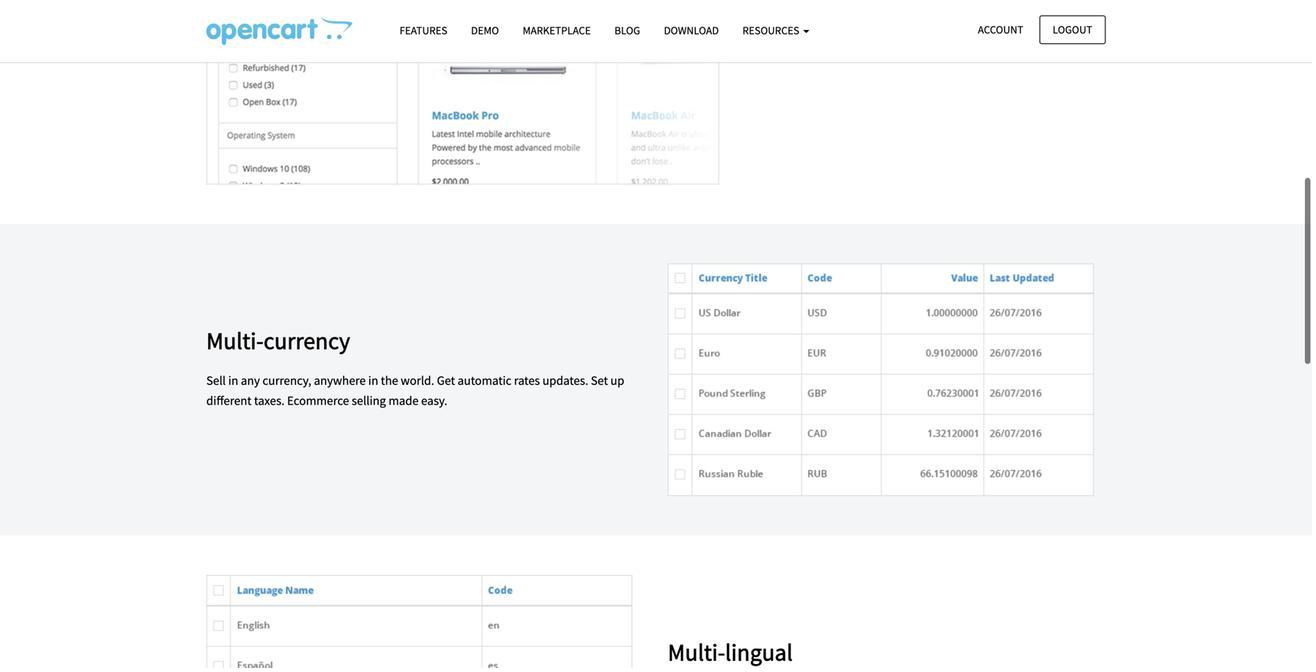 Task type: describe. For each thing, give the bounding box(es) containing it.
updates.
[[543, 373, 588, 389]]

the
[[381, 373, 398, 389]]

logout link
[[1040, 15, 1106, 44]]

currency
[[264, 326, 350, 355]]

marketplace
[[523, 23, 591, 37]]

set
[[591, 373, 608, 389]]

anywhere
[[314, 373, 366, 389]]

resources
[[743, 23, 802, 37]]

filters image
[[206, 0, 719, 185]]

made
[[389, 393, 419, 409]]

download link
[[652, 17, 731, 44]]

any
[[241, 373, 260, 389]]

ecommerce
[[287, 393, 349, 409]]

opencart - features image
[[206, 17, 352, 45]]

sell in any currency, anywhere in the world. get automatic rates updates. set up different taxes. ecommerce selling made easy.
[[206, 373, 625, 409]]

account
[[978, 22, 1024, 37]]

sell
[[206, 373, 226, 389]]

features link
[[388, 17, 459, 44]]

marketplace link
[[511, 17, 603, 44]]

1 in from the left
[[228, 373, 238, 389]]

rates
[[514, 373, 540, 389]]

account link
[[965, 15, 1037, 44]]

multi lingual image
[[206, 575, 632, 668]]

multi- for lingual
[[668, 638, 725, 667]]



Task type: vqa. For each thing, say whether or not it's contained in the screenshot.
OpenCart - Open Source Shopping Cart Solution image
no



Task type: locate. For each thing, give the bounding box(es) containing it.
demo link
[[459, 17, 511, 44]]

in left the 'any'
[[228, 373, 238, 389]]

currency,
[[263, 373, 311, 389]]

up
[[611, 373, 625, 389]]

multi currency image
[[668, 264, 1094, 496]]

demo
[[471, 23, 499, 37]]

multi-currency
[[206, 326, 350, 355]]

get
[[437, 373, 455, 389]]

0 horizontal spatial multi-
[[206, 326, 264, 355]]

blog
[[615, 23, 640, 37]]

selling
[[352, 393, 386, 409]]

0 horizontal spatial in
[[228, 373, 238, 389]]

automatic
[[458, 373, 512, 389]]

0 vertical spatial multi-
[[206, 326, 264, 355]]

multi-lingual
[[668, 638, 793, 667]]

1 vertical spatial multi-
[[668, 638, 725, 667]]

logout
[[1053, 22, 1093, 37]]

lingual
[[725, 638, 793, 667]]

in
[[228, 373, 238, 389], [368, 373, 378, 389]]

1 horizontal spatial in
[[368, 373, 378, 389]]

multi-
[[206, 326, 264, 355], [668, 638, 725, 667]]

taxes.
[[254, 393, 285, 409]]

1 horizontal spatial multi-
[[668, 638, 725, 667]]

features
[[400, 23, 447, 37]]

multi- for currency
[[206, 326, 264, 355]]

resources link
[[731, 17, 821, 44]]

world.
[[401, 373, 434, 389]]

easy.
[[421, 393, 448, 409]]

download
[[664, 23, 719, 37]]

different
[[206, 393, 252, 409]]

in left "the"
[[368, 373, 378, 389]]

blog link
[[603, 17, 652, 44]]

2 in from the left
[[368, 373, 378, 389]]



